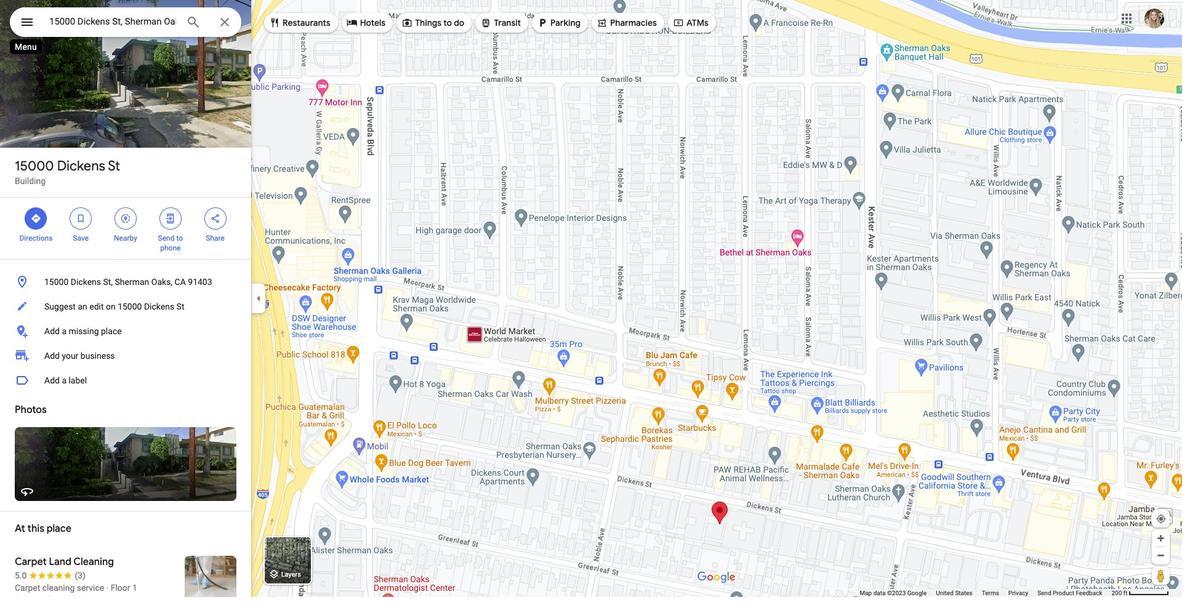 Task type: describe. For each thing, give the bounding box(es) containing it.
200
[[1112, 590, 1123, 597]]

none field inside the 15000 dickens st, sherman oaks, ca 91403 field
[[49, 14, 176, 29]]

your
[[62, 351, 78, 361]]

suggest an edit on 15000 dickens st button
[[0, 294, 251, 319]]

to inside the send to phone
[[176, 234, 183, 243]]

2 vertical spatial dickens
[[144, 302, 174, 312]]

floor
[[111, 583, 130, 593]]

send to phone
[[158, 234, 183, 253]]

states
[[956, 590, 973, 597]]

do
[[454, 17, 465, 28]]

an
[[78, 302, 87, 312]]

(3)
[[75, 571, 86, 581]]

15000 dickens st, sherman oaks, ca 91403 button
[[0, 270, 251, 294]]

dickens for st
[[57, 158, 105, 175]]

google maps element
[[0, 0, 1183, 598]]

to inside  things to do
[[444, 17, 452, 28]]


[[673, 16, 684, 30]]

phone
[[160, 244, 181, 253]]

91403
[[188, 277, 212, 287]]


[[402, 16, 413, 30]]

building
[[15, 176, 46, 186]]

privacy button
[[1009, 590, 1029, 598]]

5.0 stars 3 reviews image
[[15, 570, 86, 582]]

terms
[[983, 590, 1000, 597]]

add your business link
[[0, 344, 251, 368]]

 transit
[[481, 16, 521, 30]]

suggest an edit on 15000 dickens st
[[44, 302, 185, 312]]

 restaurants
[[269, 16, 331, 30]]

collapse side panel image
[[252, 292, 266, 306]]

add for add your business
[[44, 351, 60, 361]]

things
[[415, 17, 442, 28]]

add for add a missing place
[[44, 327, 60, 336]]

 hotels
[[347, 16, 386, 30]]

add a missing place
[[44, 327, 122, 336]]


[[120, 212, 131, 225]]

send for send to phone
[[158, 234, 175, 243]]

privacy
[[1009, 590, 1029, 597]]

sherman
[[115, 277, 149, 287]]

hotels
[[360, 17, 386, 28]]

a for missing
[[62, 327, 67, 336]]

carpet for carpet cleaning service · floor 1
[[15, 583, 40, 593]]

product
[[1054, 590, 1075, 597]]

carpet for carpet land cleaning
[[15, 556, 47, 569]]

st inside 15000 dickens st building
[[108, 158, 120, 175]]

at
[[15, 523, 25, 535]]

©2023
[[888, 590, 906, 597]]

missing
[[69, 327, 99, 336]]

feedback
[[1077, 590, 1103, 597]]

label
[[69, 376, 87, 386]]

suggest
[[44, 302, 76, 312]]

this
[[27, 523, 44, 535]]

pharmacies
[[611, 17, 657, 28]]


[[481, 16, 492, 30]]

 button
[[10, 7, 44, 39]]

united states button
[[937, 590, 973, 598]]

terms button
[[983, 590, 1000, 598]]

on
[[106, 302, 116, 312]]

show street view coverage image
[[1153, 567, 1171, 585]]

footer inside google maps element
[[860, 590, 1112, 598]]

carpet land cleaning
[[15, 556, 114, 569]]

map data ©2023 google
[[860, 590, 927, 597]]

200 ft
[[1112, 590, 1128, 597]]


[[165, 212, 176, 225]]

send product feedback button
[[1038, 590, 1103, 598]]

service
[[77, 583, 104, 593]]

ft
[[1124, 590, 1128, 597]]

a for label
[[62, 376, 67, 386]]



Task type: vqa. For each thing, say whether or not it's contained in the screenshot.
Coffee
no



Task type: locate. For each thing, give the bounding box(es) containing it.
add your business
[[44, 351, 115, 361]]

add a missing place button
[[0, 319, 251, 344]]

send inside the send to phone
[[158, 234, 175, 243]]

0 vertical spatial a
[[62, 327, 67, 336]]

footer containing map data ©2023 google
[[860, 590, 1112, 598]]

0 vertical spatial place
[[101, 327, 122, 336]]

1 vertical spatial carpet
[[15, 583, 40, 593]]

None field
[[49, 14, 176, 29]]

0 vertical spatial 15000
[[15, 158, 54, 175]]

nearby
[[114, 234, 137, 243]]

·
[[106, 583, 109, 593]]

dickens down oaks,
[[144, 302, 174, 312]]

2 carpet from the top
[[15, 583, 40, 593]]

directions
[[19, 234, 53, 243]]

google
[[908, 590, 927, 597]]

dickens left the st, at the left top
[[71, 277, 101, 287]]

map
[[860, 590, 873, 597]]

send
[[158, 234, 175, 243], [1038, 590, 1052, 597]]

add left label
[[44, 376, 60, 386]]

15000 up building on the top left of the page
[[15, 158, 54, 175]]

1 vertical spatial place
[[47, 523, 71, 535]]

st down ca at the top left of the page
[[177, 302, 185, 312]]

carpet cleaning service · floor 1
[[15, 583, 137, 593]]

a left "missing"
[[62, 327, 67, 336]]

0 vertical spatial carpet
[[15, 556, 47, 569]]

a inside button
[[62, 327, 67, 336]]

st
[[108, 158, 120, 175], [177, 302, 185, 312]]

st up 
[[108, 158, 120, 175]]

1 horizontal spatial send
[[1038, 590, 1052, 597]]

15000 for st
[[15, 158, 54, 175]]

add for add a label
[[44, 376, 60, 386]]

1 vertical spatial st
[[177, 302, 185, 312]]

15000 inside 15000 dickens st building
[[15, 158, 54, 175]]

add a label
[[44, 376, 87, 386]]

zoom in image
[[1157, 534, 1166, 543]]

send product feedback
[[1038, 590, 1103, 597]]

 things to do
[[402, 16, 465, 30]]

15000 dickens st, sherman oaks, ca 91403
[[44, 277, 212, 287]]

at this place
[[15, 523, 71, 535]]

a inside "button"
[[62, 376, 67, 386]]


[[597, 16, 608, 30]]

parking
[[551, 17, 581, 28]]

transit
[[494, 17, 521, 28]]

google account: michelle dermenjian  
(michelle.dermenjian@adept.ai) image
[[1145, 8, 1165, 28]]

send inside button
[[1038, 590, 1052, 597]]

photos
[[15, 404, 47, 416]]

15000 dickens st main content
[[0, 0, 251, 598]]

dickens for st,
[[71, 277, 101, 287]]

0 horizontal spatial to
[[176, 234, 183, 243]]

15000 Dickens St, Sherman Oaks, CA 91403 field
[[10, 7, 242, 37]]

add a label button
[[0, 368, 251, 393]]

to left do
[[444, 17, 452, 28]]

5.0
[[15, 571, 27, 581]]

united
[[937, 590, 954, 597]]

15000
[[15, 158, 54, 175], [44, 277, 69, 287], [118, 302, 142, 312]]

0 vertical spatial send
[[158, 234, 175, 243]]

send up phone on the top left of page
[[158, 234, 175, 243]]

place
[[101, 327, 122, 336], [47, 523, 71, 535]]

0 vertical spatial add
[[44, 327, 60, 336]]

st,
[[103, 277, 113, 287]]

footer
[[860, 590, 1112, 598]]

carpet
[[15, 556, 47, 569], [15, 583, 40, 593]]

1 vertical spatial send
[[1038, 590, 1052, 597]]

15000 right on
[[118, 302, 142, 312]]

1 horizontal spatial st
[[177, 302, 185, 312]]

 pharmacies
[[597, 16, 657, 30]]

place inside button
[[101, 327, 122, 336]]

add down suggest
[[44, 327, 60, 336]]

2 vertical spatial add
[[44, 376, 60, 386]]

1 vertical spatial dickens
[[71, 277, 101, 287]]

ca
[[175, 277, 186, 287]]

2 vertical spatial 15000
[[118, 302, 142, 312]]

0 horizontal spatial st
[[108, 158, 120, 175]]

3 add from the top
[[44, 376, 60, 386]]

to
[[444, 17, 452, 28], [176, 234, 183, 243]]

actions for 15000 dickens st region
[[0, 198, 251, 259]]

to up phone on the top left of page
[[176, 234, 183, 243]]

add inside "button"
[[44, 376, 60, 386]]

zoom out image
[[1157, 551, 1166, 561]]

0 horizontal spatial send
[[158, 234, 175, 243]]

atms
[[687, 17, 709, 28]]

1 vertical spatial to
[[176, 234, 183, 243]]

 atms
[[673, 16, 709, 30]]

place right the this
[[47, 523, 71, 535]]

1 carpet from the top
[[15, 556, 47, 569]]

15000 up suggest
[[44, 277, 69, 287]]

send for send product feedback
[[1038, 590, 1052, 597]]

15000 dickens st building
[[15, 158, 120, 186]]


[[269, 16, 280, 30]]

 parking
[[537, 16, 581, 30]]

 search field
[[10, 7, 242, 39]]

200 ft button
[[1112, 590, 1170, 597]]

data
[[874, 590, 886, 597]]

1 vertical spatial add
[[44, 351, 60, 361]]


[[30, 212, 42, 225]]

add inside button
[[44, 327, 60, 336]]

0 horizontal spatial place
[[47, 523, 71, 535]]

st inside button
[[177, 302, 185, 312]]

2 a from the top
[[62, 376, 67, 386]]

1 vertical spatial 15000
[[44, 277, 69, 287]]

1
[[132, 583, 137, 593]]

dickens
[[57, 158, 105, 175], [71, 277, 101, 287], [144, 302, 174, 312]]

share
[[206, 234, 225, 243]]

add left your
[[44, 351, 60, 361]]

a left label
[[62, 376, 67, 386]]

layers
[[281, 571, 301, 579]]

0 vertical spatial dickens
[[57, 158, 105, 175]]

1 horizontal spatial to
[[444, 17, 452, 28]]

business
[[81, 351, 115, 361]]

1 a from the top
[[62, 327, 67, 336]]


[[20, 14, 35, 31]]

1 vertical spatial a
[[62, 376, 67, 386]]

show your location image
[[1156, 514, 1168, 525]]

dickens up 
[[57, 158, 105, 175]]

a
[[62, 327, 67, 336], [62, 376, 67, 386]]

dickens inside 15000 dickens st building
[[57, 158, 105, 175]]

1 add from the top
[[44, 327, 60, 336]]

restaurants
[[283, 17, 331, 28]]

carpet down 5.0
[[15, 583, 40, 593]]

edit
[[89, 302, 104, 312]]

cleaning
[[73, 556, 114, 569]]


[[537, 16, 548, 30]]


[[347, 16, 358, 30]]

add
[[44, 327, 60, 336], [44, 351, 60, 361], [44, 376, 60, 386]]

united states
[[937, 590, 973, 597]]

carpet up 5.0
[[15, 556, 47, 569]]

cleaning
[[42, 583, 75, 593]]

send left product
[[1038, 590, 1052, 597]]


[[75, 212, 86, 225]]

place down on
[[101, 327, 122, 336]]

1 horizontal spatial place
[[101, 327, 122, 336]]


[[210, 212, 221, 225]]

0 vertical spatial st
[[108, 158, 120, 175]]

oaks,
[[151, 277, 173, 287]]

land
[[49, 556, 71, 569]]

0 vertical spatial to
[[444, 17, 452, 28]]

15000 for st,
[[44, 277, 69, 287]]

save
[[73, 234, 89, 243]]

2 add from the top
[[44, 351, 60, 361]]



